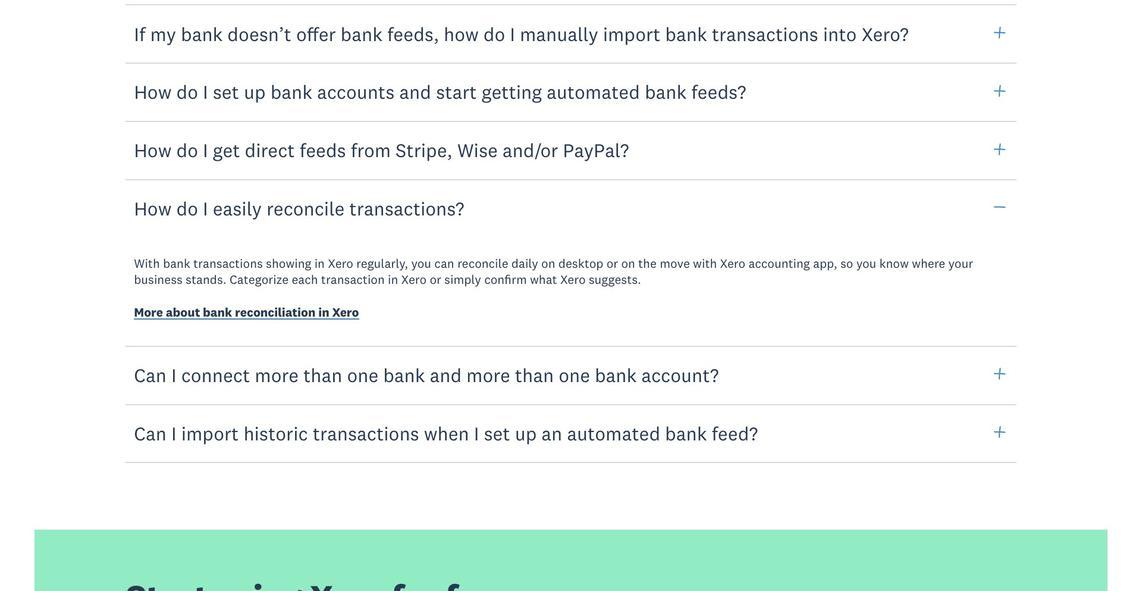 Task type: vqa. For each thing, say whether or not it's contained in the screenshot.
bottom discretion.
no



Task type: locate. For each thing, give the bounding box(es) containing it.
more
[[255, 363, 299, 387], [467, 363, 511, 387]]

0 vertical spatial set
[[213, 80, 239, 104]]

2 vertical spatial how
[[134, 197, 172, 220]]

set
[[213, 80, 239, 104], [484, 421, 511, 445]]

xero
[[328, 255, 353, 271], [721, 255, 746, 271], [402, 271, 427, 288], [561, 271, 586, 288], [332, 304, 359, 320]]

transaction
[[321, 271, 385, 288]]

0 horizontal spatial on
[[542, 255, 556, 271]]

each
[[292, 271, 318, 288]]

and inside dropdown button
[[400, 80, 432, 104]]

set up get at top left
[[213, 80, 239, 104]]

0 vertical spatial up
[[244, 80, 266, 104]]

1 horizontal spatial you
[[857, 255, 877, 271]]

0 vertical spatial can
[[134, 363, 167, 387]]

more about bank reconciliation in xero link
[[134, 304, 359, 323]]

up down doesn't
[[244, 80, 266, 104]]

1 you from the left
[[412, 255, 432, 271]]

how for how do i set up bank accounts and start getting automated bank feeds?
[[134, 80, 172, 104]]

0 horizontal spatial one
[[347, 363, 379, 387]]

0 vertical spatial automated
[[547, 80, 640, 104]]

0 horizontal spatial reconcile
[[267, 197, 345, 220]]

1 horizontal spatial one
[[559, 363, 590, 387]]

accounts
[[317, 80, 395, 104]]

1 vertical spatial import
[[181, 421, 239, 445]]

how
[[444, 22, 479, 46]]

up
[[244, 80, 266, 104], [515, 421, 537, 445]]

1 horizontal spatial import
[[603, 22, 661, 46]]

xero inside more about bank reconciliation in xero link
[[332, 304, 359, 320]]

can inside can i connect more than one bank and more than one bank account? dropdown button
[[134, 363, 167, 387]]

xero down transaction
[[332, 304, 359, 320]]

2 than from the left
[[515, 363, 554, 387]]

about
[[166, 304, 200, 320]]

and left start
[[400, 80, 432, 104]]

in up the 'each'
[[315, 255, 325, 271]]

in
[[315, 255, 325, 271], [388, 271, 398, 288], [319, 304, 330, 320]]

0 horizontal spatial more
[[255, 363, 299, 387]]

on
[[542, 255, 556, 271], [622, 255, 636, 271]]

0 vertical spatial how
[[134, 80, 172, 104]]

and
[[400, 80, 432, 104], [430, 363, 462, 387]]

0 horizontal spatial set
[[213, 80, 239, 104]]

how inside how do i easily reconcile transactions? dropdown button
[[134, 197, 172, 220]]

3 how from the top
[[134, 197, 172, 220]]

1 horizontal spatial or
[[607, 255, 619, 271]]

how inside 'how do i set up bank accounts and start getting automated bank feeds?' dropdown button
[[134, 80, 172, 104]]

1 horizontal spatial transactions
[[313, 421, 419, 445]]

i
[[510, 22, 515, 46], [203, 80, 208, 104], [203, 138, 208, 162], [203, 197, 208, 220], [171, 363, 177, 387], [171, 421, 177, 445], [474, 421, 479, 445]]

1 vertical spatial how
[[134, 138, 172, 162]]

than
[[304, 363, 343, 387], [515, 363, 554, 387]]

2 you from the left
[[857, 255, 877, 271]]

suggests.
[[589, 271, 642, 288]]

2 can from the top
[[134, 421, 167, 445]]

or down 'can'
[[430, 271, 442, 288]]

in for showing
[[315, 255, 325, 271]]

you
[[412, 255, 432, 271], [857, 255, 877, 271]]

can for can i connect more than one bank and more than one bank account?
[[134, 363, 167, 387]]

or up "suggests." in the top right of the page
[[607, 255, 619, 271]]

you right so
[[857, 255, 877, 271]]

automated for getting
[[547, 80, 640, 104]]

1 vertical spatial transactions
[[194, 255, 263, 271]]

with
[[134, 255, 160, 271]]

can
[[435, 255, 455, 271]]

feeds?
[[692, 80, 747, 104]]

manually
[[520, 22, 599, 46]]

how do i get direct feeds from stripe, wise and/or paypal? button
[[126, 120, 1017, 180]]

app,
[[814, 255, 838, 271]]

on left the
[[622, 255, 636, 271]]

and up can i import historic transactions when i set up an automated bank feed? at the bottom of page
[[430, 363, 462, 387]]

0 horizontal spatial up
[[244, 80, 266, 104]]

how
[[134, 80, 172, 104], [134, 138, 172, 162], [134, 197, 172, 220]]

0 vertical spatial transactions
[[712, 22, 819, 46]]

1 horizontal spatial up
[[515, 421, 537, 445]]

1 horizontal spatial reconcile
[[458, 255, 509, 271]]

business
[[134, 271, 183, 288]]

and/or
[[503, 138, 559, 162]]

reconcile inside 'with bank transactions showing in xero regularly, you can reconcile daily on desktop or on the move with xero accounting app, so you know where your business stands. categorize each transaction in xero or simply confirm what xero suggests.'
[[458, 255, 509, 271]]

do
[[484, 22, 505, 46], [176, 80, 198, 104], [176, 138, 198, 162], [176, 197, 198, 220]]

so
[[841, 255, 854, 271]]

1 horizontal spatial more
[[467, 363, 511, 387]]

1 horizontal spatial set
[[484, 421, 511, 445]]

import
[[603, 22, 661, 46], [181, 421, 239, 445]]

1 can from the top
[[134, 363, 167, 387]]

1 vertical spatial set
[[484, 421, 511, 445]]

2 one from the left
[[559, 363, 590, 387]]

2 vertical spatial in
[[319, 304, 330, 320]]

2 vertical spatial transactions
[[313, 421, 419, 445]]

do for direct
[[176, 138, 198, 162]]

can
[[134, 363, 167, 387], [134, 421, 167, 445]]

categorize
[[230, 271, 289, 288]]

more about bank reconciliation in xero
[[134, 304, 359, 320]]

reconcile up simply
[[458, 255, 509, 271]]

your
[[949, 255, 974, 271]]

0 vertical spatial in
[[315, 255, 325, 271]]

2 how from the top
[[134, 138, 172, 162]]

transactions inside 'with bank transactions showing in xero regularly, you can reconcile daily on desktop or on the move with xero accounting app, so you know where your business stands. categorize each transaction in xero or simply confirm what xero suggests.'
[[194, 255, 263, 271]]

0 vertical spatial import
[[603, 22, 661, 46]]

1 horizontal spatial on
[[622, 255, 636, 271]]

in down regularly,
[[388, 271, 398, 288]]

0 horizontal spatial you
[[412, 255, 432, 271]]

xero down desktop
[[561, 271, 586, 288]]

if my bank doesn't offer bank feeds, how do i manually import bank transactions into xero?
[[134, 22, 909, 46]]

up left "an"
[[515, 421, 537, 445]]

1 vertical spatial or
[[430, 271, 442, 288]]

how do i easily reconcile transactions?
[[134, 197, 465, 220]]

if
[[134, 22, 145, 46]]

reconcile
[[267, 197, 345, 220], [458, 255, 509, 271]]

the
[[639, 255, 657, 271]]

feeds
[[300, 138, 346, 162]]

1 vertical spatial automated
[[567, 421, 661, 445]]

my
[[150, 22, 176, 46]]

one
[[347, 363, 379, 387], [559, 363, 590, 387]]

or
[[607, 255, 619, 271], [430, 271, 442, 288]]

can i connect more than one bank and more than one bank account?
[[134, 363, 719, 387]]

set right when on the bottom left of page
[[484, 421, 511, 445]]

and inside dropdown button
[[430, 363, 462, 387]]

how inside how do i get direct feeds from stripe, wise and/or paypal? dropdown button
[[134, 138, 172, 162]]

1 horizontal spatial than
[[515, 363, 554, 387]]

in down transaction
[[319, 304, 330, 320]]

bank
[[181, 22, 223, 46], [341, 22, 383, 46], [666, 22, 708, 46], [271, 80, 312, 104], [645, 80, 687, 104], [163, 255, 190, 271], [203, 304, 232, 320], [383, 363, 425, 387], [595, 363, 637, 387], [666, 421, 707, 445]]

showing
[[266, 255, 312, 271]]

1 how from the top
[[134, 80, 172, 104]]

reconcile up showing
[[267, 197, 345, 220]]

0 horizontal spatial transactions
[[194, 255, 263, 271]]

feed?
[[712, 421, 759, 445]]

xero down regularly,
[[402, 271, 427, 288]]

you left 'can'
[[412, 255, 432, 271]]

on up what
[[542, 255, 556, 271]]

automated
[[547, 80, 640, 104], [567, 421, 661, 445]]

account?
[[642, 363, 719, 387]]

0 vertical spatial reconcile
[[267, 197, 345, 220]]

daily
[[512, 255, 539, 271]]

1 vertical spatial reconcile
[[458, 255, 509, 271]]

0 vertical spatial and
[[400, 80, 432, 104]]

0 horizontal spatial or
[[430, 271, 442, 288]]

what
[[530, 271, 558, 288]]

1 vertical spatial up
[[515, 421, 537, 445]]

can inside the can i import historic transactions when i set up an automated bank feed? dropdown button
[[134, 421, 167, 445]]

where
[[913, 255, 946, 271]]

0 horizontal spatial than
[[304, 363, 343, 387]]

2 horizontal spatial transactions
[[712, 22, 819, 46]]

can i connect more than one bank and more than one bank account? button
[[126, 345, 1017, 405]]

1 vertical spatial and
[[430, 363, 462, 387]]

1 vertical spatial can
[[134, 421, 167, 445]]

0 horizontal spatial import
[[181, 421, 239, 445]]

transactions
[[712, 22, 819, 46], [194, 255, 263, 271], [313, 421, 419, 445]]



Task type: describe. For each thing, give the bounding box(es) containing it.
stands.
[[186, 271, 227, 288]]

direct
[[245, 138, 295, 162]]

paypal?
[[563, 138, 629, 162]]

know
[[880, 255, 909, 271]]

can for can i import historic transactions when i set up an automated bank feed?
[[134, 421, 167, 445]]

1 vertical spatial in
[[388, 271, 398, 288]]

how for how do i easily reconcile transactions?
[[134, 197, 172, 220]]

from
[[351, 138, 391, 162]]

how for how do i get direct feeds from stripe, wise and/or paypal?
[[134, 138, 172, 162]]

xero right the with at the top of page
[[721, 255, 746, 271]]

1 one from the left
[[347, 363, 379, 387]]

an
[[542, 421, 563, 445]]

transactions inside dropdown button
[[712, 22, 819, 46]]

automated for an
[[567, 421, 661, 445]]

simply
[[445, 271, 482, 288]]

1 on from the left
[[542, 255, 556, 271]]

into
[[824, 22, 857, 46]]

2 more from the left
[[467, 363, 511, 387]]

stripe,
[[396, 138, 453, 162]]

1 than from the left
[[304, 363, 343, 387]]

xero up transaction
[[328, 255, 353, 271]]

can i import historic transactions when i set up an automated bank feed?
[[134, 421, 759, 445]]

in for reconciliation
[[319, 304, 330, 320]]

feeds,
[[387, 22, 439, 46]]

can i import historic transactions when i set up an automated bank feed? button
[[126, 403, 1017, 463]]

when
[[424, 421, 469, 445]]

import inside dropdown button
[[181, 421, 239, 445]]

i inside dropdown button
[[171, 363, 177, 387]]

offer
[[296, 22, 336, 46]]

how do i easily reconcile transactions? element
[[114, 239, 1029, 347]]

xero?
[[862, 22, 909, 46]]

2 on from the left
[[622, 255, 636, 271]]

with
[[694, 255, 717, 271]]

and for start
[[400, 80, 432, 104]]

import inside dropdown button
[[603, 22, 661, 46]]

1 more from the left
[[255, 363, 299, 387]]

get
[[213, 138, 240, 162]]

wise
[[458, 138, 498, 162]]

how do i get direct feeds from stripe, wise and/or paypal?
[[134, 138, 629, 162]]

move
[[660, 255, 690, 271]]

start
[[436, 80, 477, 104]]

historic
[[244, 421, 308, 445]]

if my bank doesn't offer bank feeds, how do i manually import bank transactions into xero? button
[[126, 4, 1017, 64]]

more
[[134, 304, 163, 320]]

easily
[[213, 197, 262, 220]]

connect
[[181, 363, 250, 387]]

confirm
[[485, 271, 527, 288]]

and for more
[[430, 363, 462, 387]]

reconcile inside how do i easily reconcile transactions? dropdown button
[[267, 197, 345, 220]]

doesn't
[[228, 22, 292, 46]]

getting
[[482, 80, 542, 104]]

transactions inside dropdown button
[[313, 421, 419, 445]]

bank inside 'with bank transactions showing in xero regularly, you can reconcile daily on desktop or on the move with xero accounting app, so you know where your business stands. categorize each transaction in xero or simply confirm what xero suggests.'
[[163, 255, 190, 271]]

with bank transactions showing in xero regularly, you can reconcile daily on desktop or on the move with xero accounting app, so you know where your business stands. categorize each transaction in xero or simply confirm what xero suggests.
[[134, 255, 974, 288]]

do for reconcile
[[176, 197, 198, 220]]

transactions?
[[350, 197, 465, 220]]

how do i easily reconcile transactions? button
[[126, 179, 1017, 239]]

regularly,
[[357, 255, 408, 271]]

desktop
[[559, 255, 604, 271]]

0 vertical spatial or
[[607, 255, 619, 271]]

how do i set up bank accounts and start getting automated bank feeds? button
[[126, 62, 1017, 122]]

do for up
[[176, 80, 198, 104]]

reconciliation
[[235, 304, 316, 320]]

how do i set up bank accounts and start getting automated bank feeds?
[[134, 80, 747, 104]]

accounting
[[749, 255, 811, 271]]



